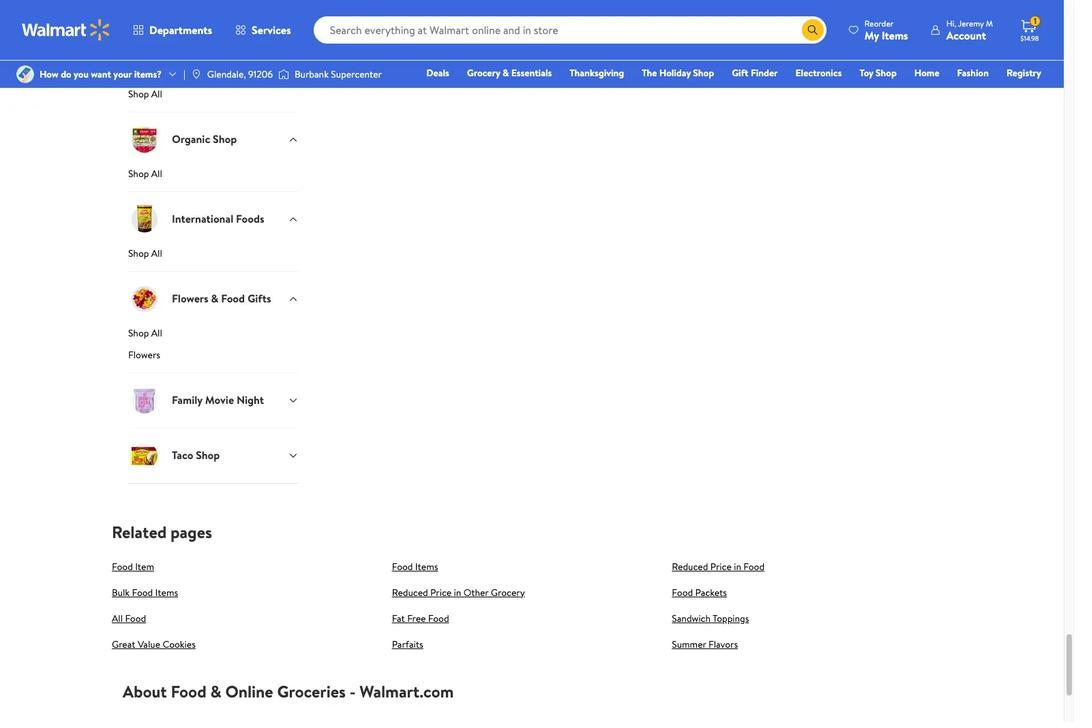 Task type: locate. For each thing, give the bounding box(es) containing it.
1 vertical spatial reduced
[[392, 586, 428, 600]]

burbank
[[295, 67, 329, 81]]

1 shop all link from the top
[[128, 87, 299, 112]]

grocery
[[467, 66, 500, 80], [491, 586, 525, 600]]

& left online
[[210, 680, 222, 704]]

price up fat free food
[[430, 586, 452, 600]]

0 horizontal spatial  image
[[16, 65, 34, 83]]

all for organic
[[151, 167, 162, 180]]

movie
[[205, 393, 234, 408]]

reduced up food packets link
[[672, 560, 708, 574]]

flavors
[[709, 638, 738, 652]]

reduced down food items
[[392, 586, 428, 600]]

2 horizontal spatial  image
[[278, 68, 289, 81]]

bulk food items link
[[112, 586, 178, 600]]

debit
[[960, 85, 983, 99]]

online
[[225, 680, 273, 704]]

food items
[[392, 560, 438, 574]]

food item
[[112, 560, 154, 574]]

new & trending button
[[128, 32, 299, 87]]

glendale, 91206
[[207, 67, 273, 81]]

& right 'new'
[[196, 52, 203, 67]]

flowers inside dropdown button
[[172, 291, 208, 306]]

shop
[[693, 66, 714, 80], [876, 66, 897, 80], [128, 87, 149, 101], [213, 132, 237, 147], [128, 167, 149, 180], [128, 247, 149, 260], [128, 326, 149, 340], [196, 448, 220, 463]]

sandwich toppings link
[[672, 612, 749, 626]]

shop all link for foods
[[128, 247, 299, 271]]

shop all link up flowers link
[[128, 326, 299, 345]]

shop all link up international foods
[[128, 167, 299, 191]]

grocery & essentials
[[467, 66, 552, 80]]

flowers
[[172, 291, 208, 306], [128, 348, 160, 362]]

 image left how
[[16, 65, 34, 83]]

departments
[[149, 23, 212, 38]]

foods
[[236, 212, 264, 227]]

$14.98
[[1021, 33, 1039, 43]]

shop all link down international foods
[[128, 247, 299, 271]]

items inside reorder my items
[[882, 28, 908, 43]]

family movie night
[[172, 393, 264, 408]]

0 horizontal spatial in
[[454, 586, 461, 600]]

departments button
[[121, 14, 224, 46]]

shop all for organic shop
[[128, 167, 162, 180]]

0 vertical spatial price
[[711, 560, 732, 574]]

shop all link down glendale,
[[128, 87, 299, 112]]

home link
[[908, 65, 946, 80]]

food right free
[[428, 612, 449, 626]]

walmart+ link
[[995, 85, 1048, 100]]

all for new
[[151, 87, 162, 101]]

-
[[350, 680, 356, 704]]

1 horizontal spatial in
[[734, 560, 741, 574]]

reduced price in food link
[[672, 560, 765, 574]]

food inside dropdown button
[[221, 291, 245, 306]]

0 vertical spatial flowers
[[172, 291, 208, 306]]

1 vertical spatial in
[[454, 586, 461, 600]]

& for food
[[211, 291, 219, 306]]

about
[[123, 680, 167, 704]]

0 vertical spatial in
[[734, 560, 741, 574]]

jeremy
[[958, 17, 984, 29]]

1 horizontal spatial items
[[415, 560, 438, 574]]

food packets link
[[672, 586, 727, 600]]

bulk food items
[[112, 586, 178, 600]]

item
[[135, 560, 154, 574]]

about food & online groceries - walmart.com
[[123, 680, 454, 704]]

 image right 91206
[[278, 68, 289, 81]]

2 vertical spatial items
[[155, 586, 178, 600]]

all
[[151, 87, 162, 101], [151, 167, 162, 180], [151, 247, 162, 260], [151, 326, 162, 340], [112, 612, 123, 626]]

holiday
[[659, 66, 691, 80]]

flowers for flowers & food gifts
[[172, 291, 208, 306]]

the holiday shop link
[[636, 65, 720, 80]]

0 vertical spatial items
[[882, 28, 908, 43]]

flowers for flowers link
[[128, 348, 160, 362]]

all food
[[112, 612, 146, 626]]

how
[[40, 67, 59, 81]]

food up fat
[[392, 560, 413, 574]]

grocery right deals link
[[467, 66, 500, 80]]

shop all
[[128, 87, 162, 101], [128, 167, 162, 180], [128, 247, 162, 260], [128, 326, 162, 340]]

in for food
[[734, 560, 741, 574]]

price up packets
[[711, 560, 732, 574]]

family
[[172, 393, 203, 408]]

toy shop
[[860, 66, 897, 80]]

organic
[[172, 132, 210, 147]]

walmart image
[[22, 19, 110, 41]]

items
[[882, 28, 908, 43], [415, 560, 438, 574], [155, 586, 178, 600]]

walmart+
[[1001, 85, 1042, 99]]

0 vertical spatial reduced
[[672, 560, 708, 574]]

thanksgiving link
[[564, 65, 630, 80]]

1 horizontal spatial flowers
[[172, 291, 208, 306]]

& left gifts
[[211, 291, 219, 306]]

price
[[711, 560, 732, 574], [430, 586, 452, 600]]

great
[[112, 638, 135, 652]]

& left the essentials
[[503, 66, 509, 80]]

food left gifts
[[221, 291, 245, 306]]

1 vertical spatial flowers
[[128, 348, 160, 362]]

 image right |
[[191, 69, 202, 80]]

cookies
[[163, 638, 196, 652]]

 image for glendale, 91206
[[191, 69, 202, 80]]

services button
[[224, 14, 303, 46]]

2 shop all from the top
[[128, 167, 162, 180]]

food up toppings
[[744, 560, 765, 574]]

1 shop all from the top
[[128, 87, 162, 101]]

reorder
[[865, 17, 894, 29]]

1 horizontal spatial price
[[711, 560, 732, 574]]

great value cookies
[[112, 638, 196, 652]]

 image
[[16, 65, 34, 83], [278, 68, 289, 81], [191, 69, 202, 80]]

my
[[865, 28, 879, 43]]

0 horizontal spatial reduced
[[392, 586, 428, 600]]

glendale,
[[207, 67, 246, 81]]

fashion
[[957, 66, 989, 80]]

0 horizontal spatial items
[[155, 586, 178, 600]]

items for my
[[882, 28, 908, 43]]

one
[[937, 85, 957, 99]]

& for essentials
[[503, 66, 509, 80]]

fashion link
[[951, 65, 995, 80]]

1 horizontal spatial reduced
[[672, 560, 708, 574]]

international
[[172, 212, 233, 227]]

walmart.com
[[360, 680, 454, 704]]

you
[[74, 67, 89, 81]]

1 horizontal spatial  image
[[191, 69, 202, 80]]

fat
[[392, 612, 405, 626]]

2 horizontal spatial items
[[882, 28, 908, 43]]

parfaits
[[392, 638, 423, 652]]

3 shop all link from the top
[[128, 247, 299, 271]]

flowers & food gifts button
[[128, 271, 299, 326]]

shop all link for shop
[[128, 167, 299, 191]]

grocery right other
[[491, 586, 525, 600]]

finder
[[751, 66, 778, 80]]

2 shop all link from the top
[[128, 167, 299, 191]]

registry
[[1007, 66, 1042, 80]]

all for international
[[151, 247, 162, 260]]

3 shop all from the top
[[128, 247, 162, 260]]

gift
[[732, 66, 749, 80]]

|
[[183, 67, 185, 81]]

registry one debit
[[937, 66, 1042, 99]]

fat free food link
[[392, 612, 449, 626]]

0 horizontal spatial flowers
[[128, 348, 160, 362]]

new & trending
[[172, 52, 247, 67]]

&
[[196, 52, 203, 67], [503, 66, 509, 80], [211, 291, 219, 306], [210, 680, 222, 704]]

1 vertical spatial price
[[430, 586, 452, 600]]

organic shop button
[[128, 112, 299, 167]]

0 horizontal spatial price
[[430, 586, 452, 600]]



Task type: describe. For each thing, give the bounding box(es) containing it.
tools
[[128, 7, 149, 21]]

deals link
[[420, 65, 455, 80]]

taco shop
[[172, 448, 220, 463]]

& for trending
[[196, 52, 203, 67]]

value
[[138, 638, 160, 652]]

related pages
[[112, 521, 212, 544]]

reduced for reduced price in food
[[672, 560, 708, 574]]

gift finder link
[[726, 65, 784, 80]]

your
[[113, 67, 132, 81]]

food down bulk food items
[[125, 612, 146, 626]]

items for food
[[155, 586, 178, 600]]

the holiday shop
[[642, 66, 714, 80]]

related
[[112, 521, 167, 544]]

flowers link
[[128, 348, 299, 373]]

 image for how do you want your items?
[[16, 65, 34, 83]]

shop all for international foods
[[128, 247, 162, 260]]

reduced for reduced price in other grocery
[[392, 586, 428, 600]]

91206
[[248, 67, 273, 81]]

trending
[[206, 52, 247, 67]]

food right about
[[171, 680, 206, 704]]

toy
[[860, 66, 874, 80]]

how do you want your items?
[[40, 67, 162, 81]]

flowers & food gifts
[[172, 291, 271, 306]]

4 shop all from the top
[[128, 326, 162, 340]]

home
[[915, 66, 940, 80]]

new
[[172, 52, 193, 67]]

want
[[91, 67, 111, 81]]

toppings
[[713, 612, 749, 626]]

great value cookies link
[[112, 638, 196, 652]]

burbank supercenter
[[295, 67, 382, 81]]

food right the bulk
[[132, 586, 153, 600]]

all food link
[[112, 612, 146, 626]]

reduced price in other grocery link
[[392, 586, 525, 600]]

family movie night button
[[128, 373, 299, 428]]

1 vertical spatial items
[[415, 560, 438, 574]]

summer flavors
[[672, 638, 738, 652]]

packets
[[695, 586, 727, 600]]

tools link
[[128, 7, 299, 32]]

items?
[[134, 67, 162, 81]]

sandwich toppings
[[672, 612, 749, 626]]

groceries
[[277, 680, 346, 704]]

do
[[61, 67, 71, 81]]

shop all link for &
[[128, 87, 299, 112]]

account
[[947, 28, 986, 43]]

reorder my items
[[865, 17, 908, 43]]

toy shop link
[[854, 65, 903, 80]]

reduced price in food
[[672, 560, 765, 574]]

reduced price in other grocery
[[392, 586, 525, 600]]

food up sandwich
[[672, 586, 693, 600]]

1 $14.98
[[1021, 15, 1039, 43]]

1
[[1034, 15, 1037, 27]]

0 vertical spatial grocery
[[467, 66, 500, 80]]

night
[[237, 393, 264, 408]]

summer flavors link
[[672, 638, 738, 652]]

Search search field
[[314, 16, 827, 44]]

price for food
[[711, 560, 732, 574]]

other
[[464, 586, 489, 600]]

registry link
[[1001, 65, 1048, 80]]

m
[[986, 17, 993, 29]]

Walmart Site-Wide search field
[[314, 16, 827, 44]]

organic shop
[[172, 132, 237, 147]]

summer
[[672, 638, 706, 652]]

international foods button
[[128, 191, 299, 247]]

thanksgiving
[[570, 66, 624, 80]]

gifts
[[248, 291, 271, 306]]

1 vertical spatial grocery
[[491, 586, 525, 600]]

food item link
[[112, 560, 154, 574]]

pages
[[170, 521, 212, 544]]

price for other
[[430, 586, 452, 600]]

services
[[252, 23, 291, 38]]

international foods
[[172, 212, 264, 227]]

deals
[[427, 66, 449, 80]]

taco
[[172, 448, 193, 463]]

4 shop all link from the top
[[128, 326, 299, 345]]

food items link
[[392, 560, 438, 574]]

hi, jeremy m account
[[947, 17, 993, 43]]

essentials
[[511, 66, 552, 80]]

food left item
[[112, 560, 133, 574]]

hi,
[[947, 17, 956, 29]]

fat free food
[[392, 612, 449, 626]]

shop all for new & trending
[[128, 87, 162, 101]]

taco shop button
[[128, 428, 299, 483]]

 image for burbank supercenter
[[278, 68, 289, 81]]

parfaits link
[[392, 638, 423, 652]]

search icon image
[[807, 25, 818, 35]]

in for other
[[454, 586, 461, 600]]

sandwich
[[672, 612, 711, 626]]



Task type: vqa. For each thing, say whether or not it's contained in the screenshot.
New & Trending dropdown button
yes



